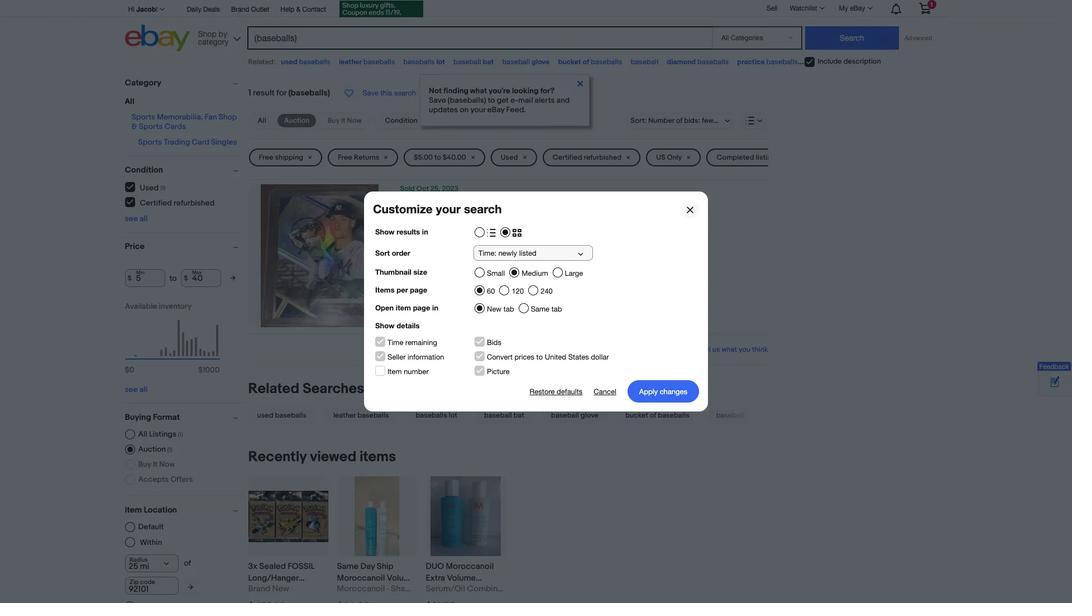 Task type: vqa. For each thing, say whether or not it's contained in the screenshot.
3x Sealed FOSSIL Long/Hanger Booster Packs (Artset) W
yes



Task type: describe. For each thing, give the bounding box(es) containing it.
judge
[[604, 193, 631, 204]]

customize your search dialog
[[0, 0, 1072, 603]]

tell us what you think
[[700, 345, 768, 354]]

my ebay link
[[833, 2, 878, 15]]

(1) for auction
[[167, 446, 172, 454]]

shampoo right · in the bottom left of the page
[[391, 584, 428, 594]]

updates
[[429, 105, 458, 114]]

search for save this search
[[394, 89, 416, 97]]

packs
[[280, 585, 302, 595]]

moroccanoil · shampoo
[[337, 584, 428, 594]]

brand for brand outlet
[[231, 6, 249, 13]]

guarantee
[[460, 279, 500, 289]]

0 horizontal spatial (baseballs)
[[288, 88, 330, 98]]

0 vertical spatial certified
[[553, 153, 582, 162]]

 (1) Items text field
[[176, 431, 183, 438]]

1 for 1 result for (baseballs)
[[248, 88, 251, 98]]

see all button for condition
[[125, 214, 148, 223]]

1 horizontal spatial of
[[583, 58, 589, 66]]

used baseballs link
[[248, 407, 320, 425]]

0 horizontal spatial refurbished
[[174, 198, 215, 207]]

0 vertical spatial used baseballs
[[281, 58, 331, 66]]

3x
[[248, 561, 257, 572]]

pre-
[[400, 207, 416, 218]]

long/hanger
[[248, 573, 299, 584]]

1 vertical spatial certified refurbished link
[[125, 197, 215, 207]]

0 vertical spatial leather
[[339, 58, 362, 66]]

condition
[[125, 165, 163, 175]]

united
[[545, 353, 566, 361]]

1 bid free shipping free returns authenticity guarantee view similar active items sell one like this
[[400, 244, 500, 313]]

include
[[818, 57, 842, 66]]

completed listings
[[717, 153, 779, 162]]

get
[[497, 96, 509, 105]]

what for you
[[722, 345, 737, 354]]

sell one like this link
[[400, 302, 462, 313]]

large
[[565, 269, 583, 278]]

duo moroccanoil extra volume shampoo and conditioner 2.4 oz fine to medium hair image
[[431, 477, 501, 556]]

get the coupon image
[[340, 1, 423, 17]]

free shipping link
[[249, 149, 322, 166]]

see for condition
[[125, 214, 138, 223]]

changes
[[660, 387, 688, 396]]

like
[[432, 302, 446, 313]]

0 horizontal spatial bucket
[[558, 58, 581, 66]]

volume inside the 'same day ship moroccanoil volume shampoo and conditioner 8.5 fl'
[[387, 573, 416, 584]]

2
[[527, 193, 532, 204]]

you're
[[489, 86, 510, 96]]

search for customize your search
[[464, 202, 502, 216]]

to inside "link"
[[434, 153, 441, 162]]

sports memorabilia, fan shop & sports cards link
[[132, 112, 237, 131]]

0 vertical spatial baseballs lot
[[403, 58, 445, 66]]

auction (1)
[[138, 445, 172, 454]]

thumbnail
[[375, 268, 412, 276]]

same day ship moroccanoil volume shampoo and conditioner 8.5 fl
[[337, 561, 416, 603]]

1 vertical spatial lot
[[449, 411, 457, 420]]

sold  oct 25, 2023 2021 topps gold label class 2 blue #43 aaron judge /99 pre-owned
[[400, 184, 649, 218]]

1 horizontal spatial certified refurbished
[[553, 153, 622, 162]]

free inside "link"
[[338, 153, 352, 162]]

deals
[[203, 6, 220, 13]]

apply changes button
[[628, 380, 699, 403]]

customize your search
[[373, 202, 502, 216]]

0 vertical spatial baseball bat
[[453, 58, 494, 66]]

1 vertical spatial buy it now
[[138, 460, 175, 469]]

0 vertical spatial used
[[281, 58, 298, 66]]

all listings (1)
[[138, 429, 183, 439]]

think
[[752, 345, 768, 354]]

size
[[414, 268, 427, 276]]

$14.99
[[400, 227, 443, 245]]

3x sealed fossil long/hanger booster packs (artset) w heading
[[248, 561, 316, 603]]

recently
[[248, 449, 307, 466]]

0 vertical spatial glove
[[532, 58, 550, 66]]

brand outlet
[[231, 6, 269, 13]]

dollar
[[591, 353, 609, 361]]

help & contact
[[280, 6, 326, 13]]

shipping inside 1 bid free shipping free returns authenticity guarantee view similar active items sell one like this
[[419, 255, 452, 266]]

practice
[[737, 58, 765, 66]]

0 vertical spatial all
[[125, 97, 134, 106]]

moroccanoil inside the 'same day ship moroccanoil volume shampoo and conditioner 8.5 fl'
[[337, 573, 385, 584]]

baseball bat link
[[471, 407, 538, 425]]

tab for same tab
[[552, 305, 562, 313]]

$40.00
[[443, 153, 466, 162]]

rawlings
[[806, 58, 834, 66]]

combination
[[467, 584, 517, 594]]

memorabilia,
[[157, 112, 203, 122]]

sell inside account navigation
[[767, 4, 778, 12]]

view
[[400, 291, 419, 301]]

free inside 'link'
[[259, 153, 273, 162]]

shampoo inside the 'same day ship moroccanoil volume shampoo and conditioner 8.5 fl'
[[337, 585, 374, 595]]

1 vertical spatial it
[[153, 460, 158, 469]]

outlet
[[251, 6, 269, 13]]

save inside button
[[362, 89, 379, 97]]

& inside sports memorabilia, fan shop & sports cards
[[132, 122, 137, 131]]

contact
[[302, 6, 326, 13]]

day
[[361, 561, 375, 572]]

see for price
[[125, 385, 138, 394]]

1 horizontal spatial baseball glove
[[551, 411, 599, 420]]

1 horizontal spatial refurbished
[[584, 153, 622, 162]]

(1) inside all listings (1)
[[178, 431, 183, 438]]

1 vertical spatial glove
[[581, 411, 599, 420]]

brand new
[[248, 584, 289, 594]]

you
[[739, 345, 751, 354]]

conditioner inside duo moroccanoil extra volume shampoo and conditioner 2.4
[[426, 597, 471, 603]]

to inside not finding what you're looking for? save (baseballs) to get e-mail alerts and updates on your ebay feed.
[[488, 96, 495, 105]]

available inventory
[[125, 302, 192, 311]]

moroccanoil inside duo moroccanoil extra volume shampoo and conditioner 2.4
[[446, 561, 494, 572]]

1 vertical spatial leather baseballs
[[333, 411, 389, 420]]

1 horizontal spatial in
[[432, 303, 438, 312]]

sort
[[375, 249, 390, 257]]

1 vertical spatial buy
[[138, 460, 151, 469]]

item for item number
[[388, 367, 402, 376]]

2 vertical spatial all
[[138, 429, 147, 439]]

1 horizontal spatial buy it now
[[328, 116, 362, 125]]

restore defaults
[[530, 387, 583, 396]]

1 vertical spatial leather
[[333, 411, 356, 420]]

$ up buying format dropdown button on the left of page
[[198, 365, 203, 375]]

(1) for used
[[160, 184, 166, 191]]

0
[[129, 365, 134, 375]]

$ 1000
[[198, 365, 220, 375]]

daily deals
[[187, 6, 220, 13]]

all for condition
[[140, 214, 148, 223]]

(baseballs) inside not finding what you're looking for? save (baseballs) to get e-mail alerts and updates on your ebay feed.
[[448, 96, 486, 105]]

show details
[[375, 321, 420, 330]]

same day ship moroccanoil volume shampoo and conditioner 8.5 fl link
[[337, 561, 417, 603]]

apply within filter image
[[187, 584, 193, 591]]

1 vertical spatial baseball bat
[[484, 411, 524, 420]]

0 vertical spatial leather baseballs
[[339, 58, 395, 66]]

completed listings link
[[707, 149, 798, 166]]

time
[[388, 338, 403, 347]]

1 vertical spatial items
[[360, 449, 396, 466]]

baseball link for related:
[[631, 58, 659, 66]]

open
[[375, 303, 394, 312]]

$ up inventory
[[184, 274, 188, 282]]

tell
[[700, 345, 711, 354]]

all link
[[251, 114, 273, 127]]

1 vertical spatial bucket of baseballs
[[626, 411, 690, 420]]

category button
[[125, 78, 243, 88]]

25,
[[431, 184, 440, 193]]

looking
[[512, 86, 539, 96]]

1 vertical spatial bat
[[514, 411, 524, 420]]

result
[[253, 88, 275, 98]]

60
[[487, 287, 495, 295]]

new inside customize your search dialog
[[487, 305, 502, 313]]

seller
[[388, 353, 406, 361]]

2 horizontal spatial of
[[650, 411, 656, 420]]

ebay inside account navigation
[[850, 4, 865, 12]]

volume inside duo moroccanoil extra volume shampoo and conditioner 2.4
[[447, 573, 476, 584]]

alerts
[[535, 96, 555, 105]]

banner containing sell
[[125, 0, 939, 54]]

Auction selected text field
[[284, 116, 310, 126]]

0 horizontal spatial lot
[[436, 58, 445, 66]]

defaults
[[557, 387, 583, 396]]

0 vertical spatial it
[[341, 116, 345, 125]]

watchlist link
[[784, 2, 830, 15]]

1000
[[203, 365, 220, 375]]

0 horizontal spatial bucket of baseballs
[[558, 58, 622, 66]]

page for per
[[410, 285, 427, 294]]

1 vertical spatial bucket
[[626, 411, 648, 420]]

save inside not finding what you're looking for? save (baseballs) to get e-mail alerts and updates on your ebay feed.
[[429, 96, 446, 105]]

category
[[125, 78, 161, 88]]

none submit inside banner
[[805, 26, 899, 50]]

duo moroccanoil extra volume shampoo and conditioner 2.4 heading
[[426, 561, 502, 603]]

and
[[376, 585, 391, 595]]

baseball glove link
[[538, 407, 612, 425]]

blue
[[535, 193, 554, 204]]

0 vertical spatial now
[[347, 116, 362, 125]]

us
[[656, 153, 666, 162]]

tell us what you think link
[[700, 345, 768, 354]]

sort order
[[375, 249, 410, 257]]



Task type: locate. For each thing, give the bounding box(es) containing it.
1 see from the top
[[125, 214, 138, 223]]

save left on
[[429, 96, 446, 105]]

shampoo down day
[[337, 585, 374, 595]]

all down category
[[125, 97, 134, 106]]

used up class
[[501, 153, 518, 162]]

it up free returns
[[341, 116, 345, 125]]

1 vertical spatial see all button
[[125, 385, 148, 394]]

free returns
[[338, 153, 379, 162]]

your
[[470, 105, 486, 114], [436, 202, 461, 216]]

glove down cancel
[[581, 411, 599, 420]]

0 horizontal spatial baseball glove
[[502, 58, 550, 66]]

items right viewed
[[360, 449, 396, 466]]

see all up price
[[125, 214, 148, 223]]

0 vertical spatial baseball glove
[[502, 58, 550, 66]]

3x sealed fossil long/hanger booster packs (artset) wotc original pokemon cards image
[[248, 491, 328, 542]]

item location
[[125, 505, 177, 515]]

same for same tab
[[531, 305, 550, 313]]

new
[[487, 305, 502, 313], [272, 584, 289, 594]]

buy inside buy it now link
[[328, 116, 339, 125]]

all
[[140, 214, 148, 223], [140, 385, 148, 394]]

1 horizontal spatial bucket of baseballs
[[626, 411, 690, 420]]

1 vertical spatial new
[[272, 584, 289, 594]]

free up "per"
[[400, 267, 417, 278]]

1 horizontal spatial certified refurbished link
[[543, 149, 641, 166]]

order
[[392, 249, 410, 257]]

buy it now link
[[321, 114, 368, 127]]

shampoo inside duo moroccanoil extra volume shampoo and conditioner 2.4
[[426, 585, 462, 595]]

1 vertical spatial &
[[132, 122, 137, 131]]

Authenticity Guarantee text field
[[400, 278, 500, 290]]

0 horizontal spatial auction
[[138, 445, 166, 454]]

1 horizontal spatial save
[[429, 96, 446, 105]]

what left the you're
[[470, 86, 487, 96]]

1 volume from the left
[[387, 573, 416, 584]]

2 see from the top
[[125, 385, 138, 394]]

1 horizontal spatial item
[[388, 367, 402, 376]]

1 conditioner from the left
[[337, 597, 382, 603]]

1 horizontal spatial &
[[296, 6, 300, 13]]

0 vertical spatial your
[[470, 105, 486, 114]]

0 horizontal spatial certified refurbished
[[140, 198, 215, 207]]

1 vertical spatial baseball glove
[[551, 411, 599, 420]]

/99
[[633, 193, 649, 204]]

& left cards
[[132, 122, 137, 131]]

all up the buying on the bottom of page
[[140, 385, 148, 394]]

tab down 240
[[552, 305, 562, 313]]

0 vertical spatial new
[[487, 305, 502, 313]]

baseball glove down defaults
[[551, 411, 599, 420]]

(baseballs) right the for
[[288, 88, 330, 98]]

1 vertical spatial of
[[650, 411, 656, 420]]

baseballs lot down number at the left
[[416, 411, 457, 420]]

0 horizontal spatial certified
[[140, 198, 172, 207]]

0 horizontal spatial now
[[159, 460, 175, 469]]

show up sort
[[375, 227, 395, 236]]

(1) inside auction (1)
[[167, 446, 172, 454]]

leather down searches
[[333, 411, 356, 420]]

refurbished down condition dropdown button
[[174, 198, 215, 207]]

certified
[[553, 153, 582, 162], [140, 198, 172, 207]]

Maximum value $40 text field
[[181, 269, 221, 287]]

new tab
[[487, 305, 514, 313]]

to left get
[[488, 96, 495, 105]]

available
[[125, 302, 157, 311]]

0 horizontal spatial used
[[257, 411, 274, 420]]

see all for condition
[[125, 214, 148, 223]]

1 horizontal spatial items
[[472, 291, 494, 301]]

tooltip containing not finding what you're looking for?
[[419, 74, 590, 126]]

2 show from the top
[[375, 321, 395, 330]]

1 vertical spatial what
[[722, 345, 737, 354]]

tooltip
[[419, 74, 590, 126]]

leather baseballs up save this search button
[[339, 58, 395, 66]]

1 horizontal spatial search
[[464, 202, 502, 216]]

banner
[[125, 0, 939, 54]]

number
[[404, 367, 429, 376]]

certified refurbished up aaron
[[553, 153, 622, 162]]

0 horizontal spatial all
[[125, 97, 134, 106]]

conditioner down moroccanoil · shampoo
[[337, 597, 382, 603]]

it down auction (1)
[[153, 460, 158, 469]]

buy it now
[[328, 116, 362, 125], [138, 460, 175, 469]]

0 vertical spatial and
[[557, 96, 570, 105]]

sports trading card singles link
[[138, 137, 237, 147]]

sell
[[767, 4, 778, 12], [400, 302, 414, 313]]

0 vertical spatial in
[[422, 227, 428, 236]]

thumbnail size
[[375, 268, 427, 276]]

baseball glove up the looking
[[502, 58, 550, 66]]

certified down used (1)
[[140, 198, 172, 207]]

240
[[541, 287, 553, 295]]

active
[[447, 291, 471, 301]]

(1) right listings
[[178, 431, 183, 438]]

(1) down listings
[[167, 446, 172, 454]]

brand inside account navigation
[[231, 6, 249, 13]]

0 horizontal spatial bat
[[483, 58, 494, 66]]

2 all from the top
[[140, 385, 148, 394]]

ebay down the you're
[[487, 105, 505, 114]]

to right prices
[[536, 353, 543, 361]]

1 horizontal spatial same
[[531, 305, 550, 313]]

small
[[487, 269, 505, 278]]

1 vertical spatial certified
[[140, 198, 172, 207]]

0 vertical spatial item
[[388, 367, 402, 376]]

1 show from the top
[[375, 227, 395, 236]]

shipping up returns
[[419, 255, 452, 266]]

us
[[713, 345, 720, 354]]

0 horizontal spatial same
[[337, 561, 359, 572]]

(1) inside used (1)
[[160, 184, 166, 191]]

certified up #43
[[553, 153, 582, 162]]

same tab
[[531, 305, 562, 313]]

tab down 120
[[504, 305, 514, 313]]

1 all from the top
[[140, 214, 148, 223]]

see up price
[[125, 214, 138, 223]]

conditioner down serum/oil
[[426, 597, 471, 603]]

0 horizontal spatial &
[[132, 122, 137, 131]]

1 horizontal spatial 1
[[400, 244, 403, 254]]

1 vertical spatial auction
[[138, 445, 166, 454]]

your inside not finding what you're looking for? save (baseballs) to get e-mail alerts and updates on your ebay feed.
[[470, 105, 486, 114]]

0 vertical spatial lot
[[436, 58, 445, 66]]

information
[[408, 353, 444, 361]]

0 horizontal spatial used
[[140, 183, 159, 192]]

brand for brand new
[[248, 584, 270, 594]]

0 horizontal spatial save
[[362, 89, 379, 97]]

 (1) Items text field
[[166, 446, 172, 454]]

within
[[140, 538, 162, 547]]

certified refurbished link up aaron
[[543, 149, 641, 166]]

sell inside 1 bid free shipping free returns authenticity guarantee view similar active items sell one like this
[[400, 302, 414, 313]]

ebay right my
[[850, 4, 865, 12]]

tab for new tab
[[504, 305, 514, 313]]

advanced link
[[899, 27, 938, 49]]

what right us
[[722, 345, 737, 354]]

not finding what you're looking for? save (baseballs) to get e-mail alerts and updates on your ebay feed.
[[429, 86, 570, 114]]

same down 240
[[531, 305, 550, 313]]

certified refurbished down used (1)
[[140, 198, 215, 207]]

your shopping cart contains 1 item image
[[918, 3, 931, 14]]

2 vertical spatial of
[[184, 558, 191, 568]]

all down result
[[258, 116, 266, 125]]

show down open
[[375, 321, 395, 330]]

2 tab from the left
[[552, 305, 562, 313]]

include description
[[818, 57, 881, 66]]

what for you're
[[470, 86, 487, 96]]

in right 'one'
[[432, 303, 438, 312]]

0 vertical spatial page
[[410, 285, 427, 294]]

0 vertical spatial buy it now
[[328, 116, 362, 125]]

item for item location
[[125, 505, 142, 515]]

show for show details
[[375, 321, 395, 330]]

(baseballs) right not
[[448, 96, 486, 105]]

this inside 1 bid free shipping free returns authenticity guarantee view similar active items sell one like this
[[448, 302, 462, 313]]

1 horizontal spatial (1)
[[167, 446, 172, 454]]

(1) down condition
[[160, 184, 166, 191]]

item inside customize your search dialog
[[388, 367, 402, 376]]

2 horizontal spatial all
[[258, 116, 266, 125]]

0 vertical spatial bucket of baseballs
[[558, 58, 622, 66]]

0 horizontal spatial what
[[470, 86, 487, 96]]

gold
[[451, 193, 473, 204]]

see down 0
[[125, 385, 138, 394]]

this down active
[[448, 302, 462, 313]]

buy it now up free returns
[[328, 116, 362, 125]]

1 see all button from the top
[[125, 214, 148, 223]]

seller information
[[388, 353, 444, 361]]

None submit
[[805, 26, 899, 50]]

medium
[[522, 269, 548, 278]]

1 vertical spatial used baseballs
[[257, 411, 307, 420]]

1 vertical spatial show
[[375, 321, 395, 330]]

1 horizontal spatial (baseballs)
[[448, 96, 486, 105]]

same day ship moroccanoil volume shampoo and conditioner 8.5 fl oz duo image
[[354, 477, 400, 556]]

to right the $5.00
[[434, 153, 441, 162]]

baseball link for related searches
[[703, 407, 758, 425]]

1 vertical spatial see all
[[125, 385, 148, 394]]

same day ship moroccanoil volume shampoo and conditioner 8.5 fl heading
[[337, 561, 416, 603]]

show
[[375, 227, 395, 236], [375, 321, 395, 330]]

#43
[[556, 193, 574, 204]]

(baseballs)
[[288, 88, 330, 98], [448, 96, 486, 105]]

1 vertical spatial refurbished
[[174, 198, 215, 207]]

all down the buying on the bottom of page
[[138, 429, 147, 439]]

0 vertical spatial show
[[375, 227, 395, 236]]

to inside dialog
[[536, 353, 543, 361]]

1 left bid
[[400, 244, 403, 254]]

format
[[153, 412, 180, 423]]

baseball bat
[[453, 58, 494, 66], [484, 411, 524, 420]]

baseball bat down 'picture'
[[484, 411, 524, 420]]

save up buy it now link
[[362, 89, 379, 97]]

buying
[[125, 412, 151, 423]]

related searches
[[248, 380, 364, 398]]

your right on
[[470, 105, 486, 114]]

0 vertical spatial see
[[125, 214, 138, 223]]

2 see all from the top
[[125, 385, 148, 394]]

·
[[387, 584, 389, 594]]

feedback
[[1040, 363, 1069, 371]]

per
[[397, 285, 408, 294]]

page right "per"
[[410, 285, 427, 294]]

leather baseballs
[[339, 58, 395, 66], [333, 411, 389, 420]]

page for item
[[413, 303, 430, 312]]

rawlings baseballs
[[806, 58, 867, 66]]

your inside dialog
[[436, 202, 461, 216]]

1 horizontal spatial glove
[[581, 411, 599, 420]]

search inside button
[[394, 89, 416, 97]]

listings
[[756, 153, 779, 162]]

now down save this search button
[[347, 116, 362, 125]]

condition button
[[125, 165, 243, 175]]

restore defaults button
[[530, 380, 583, 403]]

show for show results in
[[375, 227, 395, 236]]

see all button for price
[[125, 385, 148, 394]]

buying format button
[[125, 412, 243, 423]]

$5.00 to $40.00
[[414, 153, 466, 162]]

convert prices to united states dollar
[[487, 353, 609, 361]]

refurbished up aaron
[[584, 153, 622, 162]]

see all for price
[[125, 385, 148, 394]]

and inside duo moroccanoil extra volume shampoo and conditioner 2.4
[[464, 585, 479, 595]]

0 vertical spatial same
[[531, 305, 550, 313]]

glove up for?
[[532, 58, 550, 66]]

baseball glove
[[502, 58, 550, 66], [551, 411, 599, 420]]

0 vertical spatial of
[[583, 58, 589, 66]]

1 horizontal spatial this
[[448, 302, 462, 313]]

search inside dialog
[[464, 202, 502, 216]]

same for same day ship moroccanoil volume shampoo and conditioner 8.5 fl
[[337, 561, 359, 572]]

used right related:
[[281, 58, 298, 66]]

to
[[488, 96, 495, 105], [434, 153, 441, 162], [170, 273, 177, 283], [536, 353, 543, 361]]

see all button up price
[[125, 214, 148, 223]]

1 left result
[[248, 88, 251, 98]]

cancel
[[594, 387, 616, 396]]

certified refurbished link down used (1)
[[125, 197, 215, 207]]

1
[[248, 88, 251, 98], [400, 244, 403, 254]]

bid
[[405, 244, 417, 254]]

sports for sports trading card singles
[[138, 137, 162, 147]]

used down related
[[257, 411, 274, 420]]

2 see all button from the top
[[125, 385, 148, 394]]

ebay inside not finding what you're looking for? save (baseballs) to get e-mail alerts and updates on your ebay feed.
[[487, 105, 505, 114]]

serum/oil
[[426, 584, 465, 594]]

0 horizontal spatial it
[[153, 460, 158, 469]]

1 vertical spatial sell
[[400, 302, 414, 313]]

1 vertical spatial now
[[159, 460, 175, 469]]

items per page
[[375, 285, 427, 294]]

1 vertical spatial (1)
[[178, 431, 183, 438]]

auction for auction
[[284, 116, 310, 125]]

to left maximum value $40 text box
[[170, 273, 177, 283]]

1 tab from the left
[[504, 305, 514, 313]]

1 horizontal spatial bat
[[514, 411, 524, 420]]

0 vertical spatial refurbished
[[584, 153, 622, 162]]

1 horizontal spatial all
[[138, 429, 147, 439]]

item down seller
[[388, 367, 402, 376]]

items inside 1 bid free shipping free returns authenticity guarantee view similar active items sell one like this
[[472, 291, 494, 301]]

brand up (artset)
[[248, 584, 270, 594]]

this inside button
[[381, 89, 392, 97]]

0 vertical spatial ebay
[[850, 4, 865, 12]]

None text field
[[125, 577, 178, 595]]

item up default link
[[125, 505, 142, 515]]

items
[[375, 285, 395, 294]]

trading
[[164, 137, 190, 147]]

default
[[138, 522, 164, 532]]

0 vertical spatial baseball link
[[631, 58, 659, 66]]

used for used
[[501, 153, 518, 162]]

baseballs
[[299, 58, 331, 66], [364, 58, 395, 66], [403, 58, 435, 66], [591, 58, 622, 66], [698, 58, 729, 66], [767, 58, 798, 66], [835, 58, 867, 66], [275, 411, 307, 420], [358, 411, 389, 420], [416, 411, 447, 420], [658, 411, 690, 420]]

1 vertical spatial baseballs lot
[[416, 411, 457, 420]]

conditioner inside the 'same day ship moroccanoil volume shampoo and conditioner 8.5 fl'
[[337, 597, 382, 603]]

1 horizontal spatial certified
[[553, 153, 582, 162]]

used baseballs
[[281, 58, 331, 66], [257, 411, 307, 420]]

this left not
[[381, 89, 392, 97]]

buy it now down auction (1)
[[138, 460, 175, 469]]

sell left the watchlist
[[767, 4, 778, 12]]

all for price
[[140, 385, 148, 394]]

used for used (1)
[[140, 183, 159, 192]]

sports for sports memorabilia, fan shop & sports cards
[[132, 112, 155, 122]]

used down condition
[[140, 183, 159, 192]]

label
[[475, 193, 498, 204]]

in right results
[[422, 227, 428, 236]]

used baseballs down related
[[257, 411, 307, 420]]

same inside customize your search dialog
[[531, 305, 550, 313]]

help
[[280, 6, 294, 13]]

free down bid
[[400, 255, 417, 266]]

1 horizontal spatial conditioner
[[426, 597, 471, 603]]

$5.00
[[414, 153, 433, 162]]

2021
[[400, 193, 420, 204]]

0 vertical spatial bucket
[[558, 58, 581, 66]]

and inside not finding what you're looking for? save (baseballs) to get e-mail alerts and updates on your ebay feed.
[[557, 96, 570, 105]]

0 vertical spatial this
[[381, 89, 392, 97]]

Minimum value $5 text field
[[125, 269, 165, 287]]

see all button down 0
[[125, 385, 148, 394]]

$ up the buying on the bottom of page
[[125, 365, 129, 375]]

1 vertical spatial brand
[[248, 584, 270, 594]]

page down 'similar'
[[413, 303, 430, 312]]

auction down 1 result for (baseballs)
[[284, 116, 310, 125]]

0 horizontal spatial of
[[184, 558, 191, 568]]

0 vertical spatial bat
[[483, 58, 494, 66]]

same left day
[[337, 561, 359, 572]]

$ up available
[[128, 274, 132, 282]]

1 horizontal spatial now
[[347, 116, 362, 125]]

0 vertical spatial (1)
[[160, 184, 166, 191]]

used inside used link
[[501, 153, 518, 162]]

same inside the 'same day ship moroccanoil volume shampoo and conditioner 8.5 fl'
[[337, 561, 359, 572]]

buy right the auction text box
[[328, 116, 339, 125]]

0 horizontal spatial volume
[[387, 573, 416, 584]]

2 volume from the left
[[447, 573, 476, 584]]

location
[[144, 505, 177, 515]]

now down  (1) items text box
[[159, 460, 175, 469]]

default link
[[125, 522, 164, 532]]

1 vertical spatial all
[[258, 116, 266, 125]]

& inside account navigation
[[296, 6, 300, 13]]

open item page in
[[375, 303, 438, 312]]

see
[[125, 214, 138, 223], [125, 385, 138, 394]]

shampoo down extra
[[426, 585, 462, 595]]

shipping inside free shipping 'link'
[[275, 153, 303, 162]]

leather baseballs down searches
[[333, 411, 389, 420]]

free left returns
[[338, 153, 352, 162]]

lot up not
[[436, 58, 445, 66]]

serum/oil combination
[[426, 584, 517, 594]]

1 inside 1 bid free shipping free returns authenticity guarantee view similar active items sell one like this
[[400, 244, 403, 254]]

lot left 'baseball bat' link
[[449, 411, 457, 420]]

0 horizontal spatial this
[[381, 89, 392, 97]]

your down 2023
[[436, 202, 461, 216]]

1 horizontal spatial what
[[722, 345, 737, 354]]

free returns link
[[328, 149, 398, 166]]

0 vertical spatial &
[[296, 6, 300, 13]]

account navigation
[[125, 0, 939, 19]]

used
[[281, 58, 298, 66], [257, 411, 274, 420]]

& right help at the left top
[[296, 6, 300, 13]]

1 vertical spatial item
[[125, 505, 142, 515]]

what inside not finding what you're looking for? save (baseballs) to get e-mail alerts and updates on your ebay feed.
[[470, 86, 487, 96]]

fan
[[205, 112, 217, 122]]

0 horizontal spatial items
[[360, 449, 396, 466]]

2021 topps gold label class 2 blue #43 aaron judge /99 image
[[261, 184, 379, 327]]

0 horizontal spatial buy
[[138, 460, 151, 469]]

bat
[[483, 58, 494, 66], [514, 411, 524, 420]]

advanced
[[905, 35, 932, 41]]

save this search button
[[337, 84, 419, 103]]

details
[[397, 321, 420, 330]]

2 conditioner from the left
[[426, 597, 471, 603]]

similar
[[421, 291, 445, 301]]

baseballs lot up not
[[403, 58, 445, 66]]

1 for 1 bid free shipping free returns authenticity guarantee view similar active items sell one like this
[[400, 244, 403, 254]]

mail
[[518, 96, 533, 105]]

sealed
[[259, 561, 286, 572]]

finding
[[444, 86, 469, 96]]

0 vertical spatial sell
[[767, 4, 778, 12]]

recently viewed items
[[248, 449, 396, 466]]

shipping down the auction text box
[[275, 153, 303, 162]]

auction for auction (1)
[[138, 445, 166, 454]]

free down all link
[[259, 153, 273, 162]]

inventory
[[159, 302, 192, 311]]

sell down view
[[400, 302, 414, 313]]

prices
[[515, 353, 534, 361]]

see all down 0
[[125, 385, 148, 394]]

1 vertical spatial in
[[432, 303, 438, 312]]

1 horizontal spatial it
[[341, 116, 345, 125]]

baseball bat up finding
[[453, 58, 494, 66]]

2021 topps gold label class 2 blue #43 aaron judge /99 heading
[[400, 193, 649, 204]]

auction down all listings (1) at left bottom
[[138, 445, 166, 454]]

leather up save this search button
[[339, 58, 362, 66]]

feed.
[[506, 105, 526, 114]]

graph of available inventory between $5.0 and $40.0 image
[[125, 302, 220, 380]]

1 see all from the top
[[125, 214, 148, 223]]



